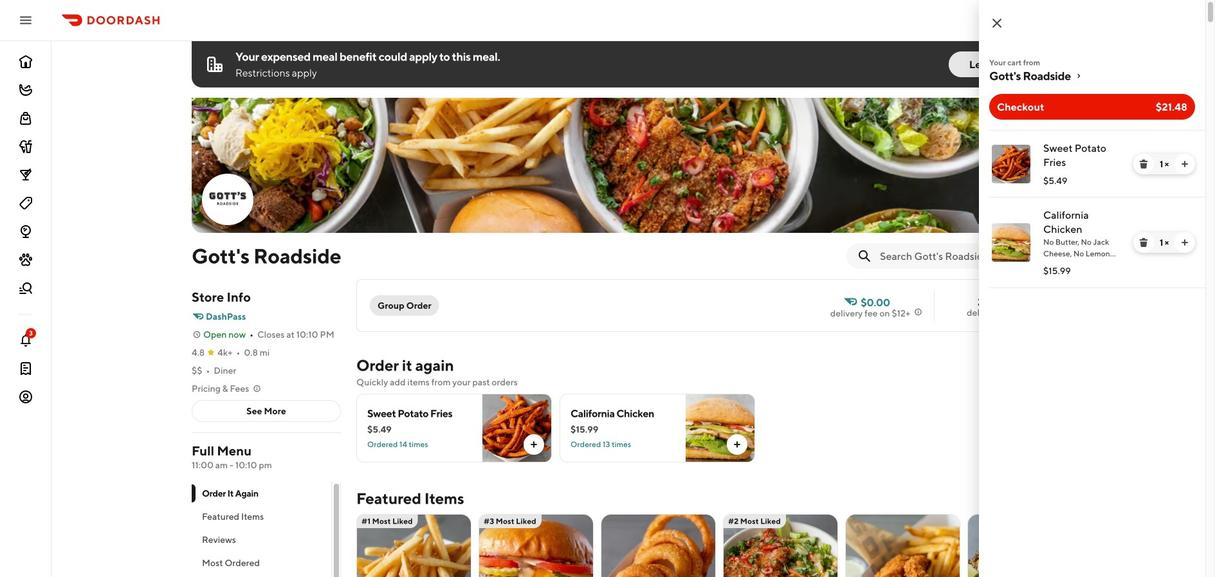 Task type: describe. For each thing, give the bounding box(es) containing it.
close image
[[989, 15, 1005, 31]]

1 heading from the top
[[356, 355, 454, 376]]

2 heading from the top
[[356, 488, 464, 509]]

chicken tenders image
[[846, 514, 960, 577]]

remove item from cart image for add one to cart image corresponding to california chicken image
[[1139, 237, 1149, 248]]

open menu image
[[18, 13, 33, 28]]

fries image
[[357, 514, 471, 577]]

add one to cart image for sweet potato fries image
[[1180, 159, 1190, 169]]



Task type: vqa. For each thing, say whether or not it's contained in the screenshot.
New
no



Task type: locate. For each thing, give the bounding box(es) containing it.
1 vertical spatial remove item from cart image
[[1139, 237, 1149, 248]]

onion rings image
[[602, 514, 715, 577]]

gott's roadside image
[[192, 98, 1065, 233], [203, 175, 252, 224]]

0 vertical spatial heading
[[356, 355, 454, 376]]

1 horizontal spatial add item to cart image
[[732, 439, 742, 450]]

california chicken image
[[992, 223, 1031, 262]]

0 vertical spatial remove item from cart image
[[1139, 159, 1149, 169]]

heading
[[356, 355, 454, 376], [356, 488, 464, 509]]

0 horizontal spatial add item to cart image
[[529, 439, 539, 450]]

2 remove item from cart image from the top
[[1139, 237, 1149, 248]]

1 vertical spatial add one to cart image
[[1180, 237, 1190, 248]]

add item to cart image
[[529, 439, 539, 450], [732, 439, 742, 450]]

1 vertical spatial heading
[[356, 488, 464, 509]]

0 vertical spatial add one to cart image
[[1180, 159, 1190, 169]]

fried brussels sprouts image
[[968, 514, 1082, 577]]

1 add item to cart image from the left
[[529, 439, 539, 450]]

sweet potato fries image
[[992, 145, 1031, 183]]

2 add item to cart image from the left
[[732, 439, 742, 450]]

add one to cart image
[[1180, 159, 1190, 169], [1180, 237, 1190, 248]]

2 add one to cart image from the top
[[1180, 237, 1190, 248]]

vietnamese chicken salad image
[[724, 514, 838, 577]]

add one to cart image for california chicken image
[[1180, 237, 1190, 248]]

1 remove item from cart image from the top
[[1139, 159, 1149, 169]]

remove item from cart image for add one to cart image associated with sweet potato fries image
[[1139, 159, 1149, 169]]

1 add one to cart image from the top
[[1180, 159, 1190, 169]]

remove item from cart image
[[1139, 159, 1149, 169], [1139, 237, 1149, 248]]

Item Search search field
[[880, 249, 1055, 263]]

list
[[979, 130, 1206, 288]]

cheeseburger image
[[479, 514, 593, 577]]



